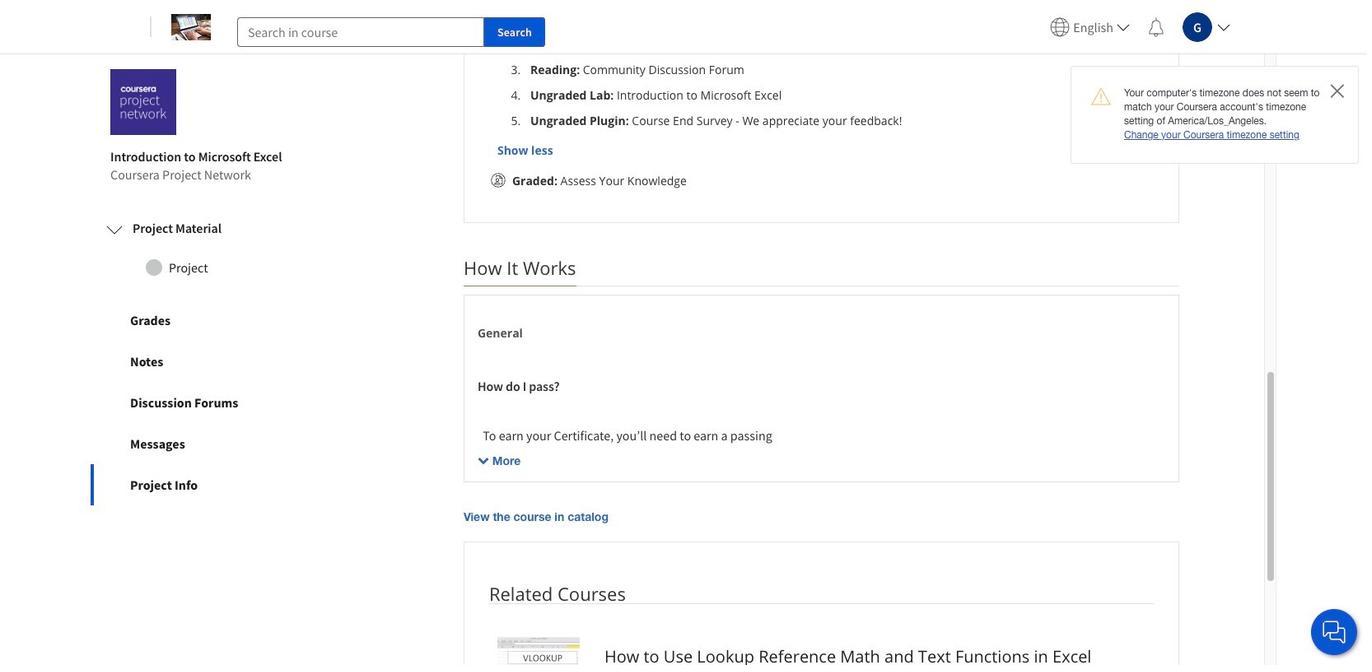 Task type: vqa. For each thing, say whether or not it's contained in the screenshot.
the on inside Machine learning is one of the most trendy fields in technology today. It fuels the technology behind Netflix recommendations and the speech-to-text recognition on your smartphone. A mix of math, computer science, and coding, a career in machine learning requires extensive education and traini
no



Task type: locate. For each thing, give the bounding box(es) containing it.
Search in course text field
[[237, 17, 484, 47]]

name home page | coursera image
[[171, 14, 211, 40]]

timezone mismatch warning modal dialog
[[1071, 66, 1359, 164]]

help center image
[[1324, 623, 1344, 642]]



Task type: describe. For each thing, give the bounding box(es) containing it.
coursera project network image
[[110, 69, 176, 135]]



